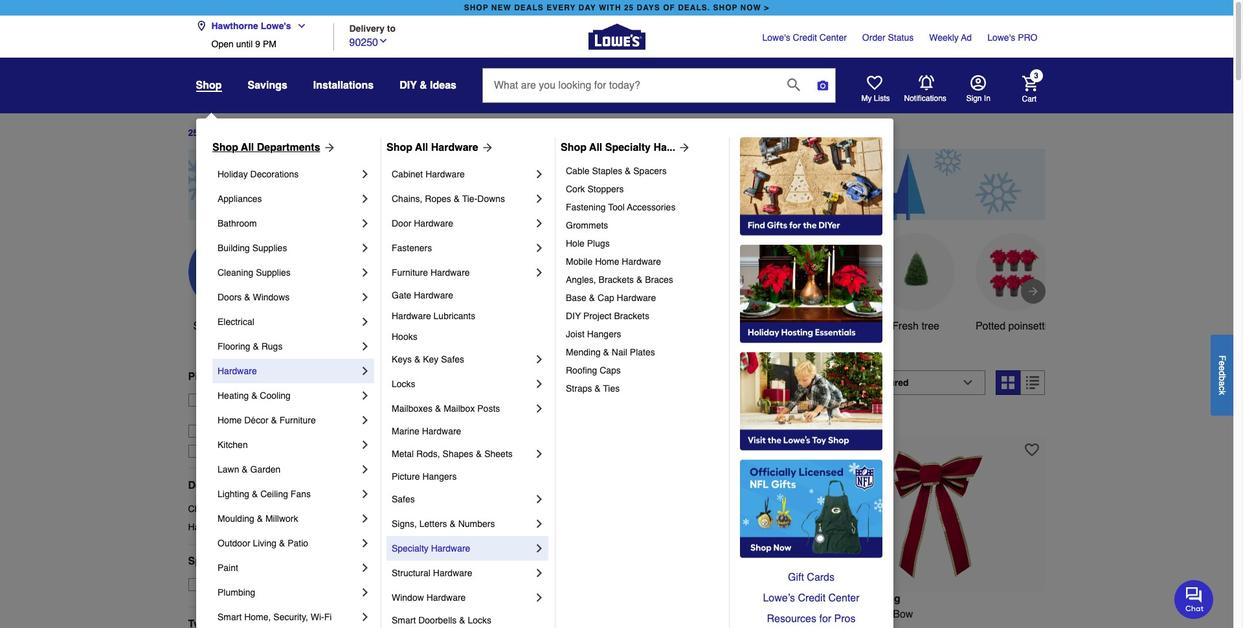 Task type: vqa. For each thing, say whether or not it's contained in the screenshot.
the WITH
yes



Task type: describe. For each thing, give the bounding box(es) containing it.
furniture hardware link
[[392, 260, 533, 285]]

hooks
[[392, 331, 417, 342]]

0 horizontal spatial christmas
[[188, 504, 229, 514]]

all for deals
[[220, 320, 231, 332]]

cable
[[566, 166, 590, 176]]

lowe's credit center link
[[762, 31, 847, 44]]

hardware down mailboxes & mailbox posts
[[422, 426, 461, 436]]

arrow right image for shop all specialty ha...
[[675, 141, 691, 154]]

& left millwork
[[257, 513, 263, 524]]

shop for shop
[[196, 80, 222, 91]]

straps & ties link
[[566, 379, 720, 398]]

find gifts for the diyer. image
[[740, 137, 882, 236]]

hawthorne lowe's button
[[196, 13, 312, 39]]

a
[[1217, 381, 1228, 386]]

hangers for picture hangers
[[422, 471, 457, 482]]

rods,
[[416, 449, 440, 459]]

all for hardware
[[415, 142, 428, 153]]

gate
[[392, 290, 411, 300]]

key
[[423, 354, 439, 365]]

gate hardware link
[[392, 285, 546, 306]]

string inside holiday living 100-count 20.62-ft white incandescent plug- in christmas string lights
[[441, 624, 468, 628]]

deals.
[[678, 3, 710, 12]]

fans
[[291, 489, 311, 499]]

& inside button
[[284, 408, 290, 418]]

holiday for holiday decorations
[[218, 169, 248, 179]]

& left cap
[[589, 293, 595, 303]]

wi-
[[311, 612, 324, 622]]

sign in button
[[966, 75, 990, 104]]

officially licensed n f l gifts. shop now. image
[[740, 460, 882, 558]]

1 vertical spatial pickup
[[253, 395, 280, 405]]

& up heating
[[225, 371, 232, 383]]

sign in
[[966, 94, 990, 103]]

lowe's down free store pickup today at:
[[254, 408, 282, 418]]

posts
[[477, 403, 500, 414]]

hardware down flooring
[[218, 366, 257, 376]]

christmas decorations
[[188, 504, 280, 514]]

straps & ties
[[566, 383, 620, 394]]

numbers
[[458, 519, 495, 529]]

picture hangers
[[392, 471, 457, 482]]

hawthorne for hawthorne lowe's
[[211, 21, 258, 31]]

lowe's home improvement logo image
[[588, 8, 645, 65]]

2 shop from the left
[[713, 3, 738, 12]]

hardware lubricants link
[[392, 306, 546, 326]]

hooks link
[[392, 326, 546, 347]]

flooring & rugs
[[218, 341, 283, 352]]

plates
[[630, 347, 655, 357]]

marine
[[392, 426, 419, 436]]

bow
[[893, 608, 913, 620]]

& right doors
[[244, 292, 250, 302]]

white inside holiday living 100-count 20.62-ft white incandescent plug- in christmas string lights
[[469, 608, 496, 620]]

joist hangers
[[566, 329, 621, 339]]

incandescent inside 100-count 20.62-ft multicolor incandescent plug-in christmas string lights
[[741, 608, 803, 620]]

0 vertical spatial deals
[[236, 128, 260, 138]]

every
[[547, 3, 576, 12]]

white inside "button"
[[804, 320, 831, 332]]

hangers for joist hangers
[[587, 329, 621, 339]]

198
[[380, 377, 406, 395]]

100-count 20.62-ft multicolor incandescent plug-in christmas string lights
[[605, 608, 803, 628]]

letters
[[419, 519, 447, 529]]

my
[[861, 94, 872, 103]]

fast delivery
[[207, 446, 260, 456]]

decorations down roofing caps
[[551, 377, 641, 395]]

electrical
[[218, 317, 254, 327]]

in inside 100-count 20.62-ft multicolor incandescent plug-in christmas string lights
[[629, 624, 638, 628]]

on sale
[[211, 579, 244, 590]]

chevron right image for signs, letters & numbers
[[533, 517, 546, 530]]

& left mailbox at the bottom of the page
[[435, 403, 441, 414]]

mending & nail plates link
[[566, 343, 720, 361]]

100-count 20.62-ft multicolor incandescent plug-in christmas string lights link
[[605, 593, 821, 628]]

my lists
[[861, 94, 890, 103]]

until
[[236, 39, 253, 49]]

in inside holiday living 100-count 20.62-ft white incandescent plug- in christmas string lights
[[380, 624, 389, 628]]

lowe's down >
[[762, 32, 790, 43]]

arrow right image
[[478, 141, 494, 154]]

0 vertical spatial brackets
[[599, 275, 634, 285]]

hardware down hole plugs link
[[622, 256, 661, 267]]

kitchen
[[218, 440, 248, 450]]

christmas inside holiday living 100-count 20.62-ft white incandescent plug- in christmas string lights
[[392, 624, 438, 628]]

free
[[207, 395, 226, 405]]

lowe's pro
[[987, 32, 1037, 43]]

straps
[[566, 383, 592, 394]]

led button
[[385, 233, 463, 334]]

chevron right image for metal rods, shapes & sheets
[[533, 447, 546, 460]]

0 horizontal spatial furniture
[[279, 415, 316, 425]]

smart for smart home, security, wi-fi
[[218, 612, 242, 622]]

hardware down signs, letters & numbers
[[431, 543, 470, 554]]

living for outdoor living & patio
[[253, 538, 276, 548]]

diy project brackets
[[566, 311, 649, 321]]

3
[[1034, 71, 1038, 81]]

1 heart outline image from the left
[[800, 443, 815, 457]]

hardware up hardware lubricants
[[414, 290, 453, 300]]

sign
[[966, 94, 982, 103]]

90250
[[349, 37, 378, 48]]

led
[[414, 320, 434, 332]]

shop all specialty ha...
[[561, 142, 675, 153]]

plug- inside 100-count 20.62-ft multicolor incandescent plug-in christmas string lights
[[605, 624, 629, 628]]

decorations for hanukkah decorations
[[231, 522, 280, 532]]

lowe's home improvement lists image
[[867, 75, 882, 91]]

structural
[[392, 568, 430, 578]]

mending
[[566, 347, 601, 357]]

0 vertical spatial specialty
[[605, 142, 651, 153]]

for
[[819, 613, 831, 625]]

lowe's home improvement cart image
[[1022, 75, 1037, 91]]

potted
[[976, 320, 1006, 332]]

shop all hardware
[[387, 142, 478, 153]]

joist
[[566, 329, 584, 339]]

lawn & garden
[[218, 464, 281, 475]]

living for holiday living 8.5-in w red bow
[[870, 593, 900, 604]]

fasteners link
[[392, 236, 533, 260]]

kitchen link
[[218, 432, 359, 457]]

chevron right image for mailboxes & mailbox posts
[[533, 402, 546, 415]]

chevron right image for outdoor living & patio
[[359, 537, 372, 550]]

chevron down image inside 90250 button
[[378, 35, 388, 46]]

status
[[888, 32, 914, 43]]

chevron right image for moulding & millwork
[[359, 512, 372, 525]]

poinsettia
[[1008, 320, 1053, 332]]

smart home, security, wi-fi
[[218, 612, 332, 622]]

supplies for cleaning supplies
[[256, 267, 291, 278]]

flooring
[[218, 341, 250, 352]]

in inside button
[[984, 94, 990, 103]]

chevron right image for structural hardware
[[533, 566, 546, 579]]

center for lowe's credit center
[[820, 32, 847, 43]]

chevron right image for heating & cooling
[[359, 389, 372, 402]]

bathroom link
[[218, 211, 359, 236]]

chevron right image for flooring & rugs
[[359, 340, 372, 353]]

mailboxes
[[392, 403, 433, 414]]

& left tie- on the left
[[454, 194, 460, 204]]

1 vertical spatial specialty
[[392, 543, 428, 554]]

outdoor
[[218, 538, 250, 548]]

chevron right image for safes
[[533, 493, 546, 506]]

2 heart outline image from the left
[[1025, 443, 1039, 457]]

lowe's up pm
[[261, 21, 291, 31]]

chevron right image for smart home, security, wi-fi
[[359, 611, 372, 623]]

1 e from the top
[[1217, 360, 1228, 366]]

credit for lowe's
[[793, 32, 817, 43]]

smart doorbells & locks link
[[392, 610, 546, 628]]

chevron right image for holiday decorations
[[359, 168, 372, 181]]

1 vertical spatial delivery
[[235, 371, 276, 383]]

0 vertical spatial pickup
[[188, 371, 222, 383]]

5013254527 element
[[830, 413, 890, 426]]

at:
[[309, 395, 319, 405]]

0 vertical spatial delivery
[[349, 23, 385, 33]]

pickup & delivery
[[188, 371, 276, 383]]

chevron right image for furniture hardware
[[533, 266, 546, 279]]

20.62- inside holiday living 100-count 20.62-ft white incandescent plug- in christmas string lights
[[431, 608, 461, 620]]

hardware up cabinet hardware link
[[431, 142, 478, 153]]

& left patio
[[279, 538, 285, 548]]

diy & ideas button
[[400, 74, 456, 97]]

mending & nail plates
[[566, 347, 655, 357]]

hardware up diy project brackets link
[[617, 293, 656, 303]]

window hardware link
[[392, 585, 533, 610]]

weekly ad
[[929, 32, 972, 43]]

chevron right image for cabinet hardware
[[533, 168, 546, 181]]

cooling
[[260, 390, 291, 401]]

& up "base & cap hardware" link
[[636, 275, 642, 285]]

ft inside holiday living 100-count 20.62-ft white incandescent plug- in christmas string lights
[[461, 608, 467, 620]]

white button
[[779, 233, 856, 334]]

fi
[[324, 612, 332, 622]]

holiday living 100-count 20.62-ft white incandescent plug- in christmas string lights
[[380, 593, 588, 628]]

gift cards link
[[740, 567, 882, 588]]

doors
[[218, 292, 242, 302]]

string inside 100-count 20.62-ft multicolor incandescent plug-in christmas string lights
[[690, 624, 717, 628]]

stoppers
[[587, 184, 624, 194]]

plumbing link
[[218, 580, 359, 605]]

lighting & ceiling fans link
[[218, 482, 359, 506]]

order status link
[[862, 31, 914, 44]]

staples
[[592, 166, 622, 176]]

plug- inside holiday living 100-count 20.62-ft white incandescent plug- in christmas string lights
[[563, 608, 588, 620]]

1 vertical spatial brackets
[[614, 311, 649, 321]]

& right the store
[[251, 390, 257, 401]]

1 vertical spatial 25
[[188, 128, 198, 138]]

& left ceiling
[[252, 489, 258, 499]]

hardware up the window hardware link
[[433, 568, 472, 578]]

lubricants
[[434, 311, 475, 321]]

1001813120 element
[[380, 413, 441, 426]]

hanukkah
[[188, 522, 229, 532]]

holiday for holiday living 8.5-in w red bow
[[830, 593, 867, 604]]

visit the lowe's toy shop. image
[[740, 352, 882, 451]]

fresh
[[892, 320, 919, 332]]

count inside holiday living 100-count 20.62-ft white incandescent plug- in christmas string lights
[[401, 608, 429, 620]]

compare for 1001813120 "element" on the bottom left
[[404, 415, 441, 425]]

living for holiday living 100-count 20.62-ft white incandescent plug- in christmas string lights
[[421, 593, 451, 604]]

patio
[[288, 538, 308, 548]]

lights inside 100-count 20.62-ft multicolor incandescent plug-in christmas string lights
[[720, 624, 748, 628]]

Search Query text field
[[483, 69, 777, 102]]

signs,
[[392, 519, 417, 529]]

potted poinsettia button
[[975, 233, 1053, 334]]

chevron right image for paint
[[359, 561, 372, 574]]

chevron right image for home décor & furniture
[[359, 414, 372, 427]]

& left nail
[[603, 347, 609, 357]]

& left ties
[[595, 383, 601, 394]]

chevron right image for appliances
[[359, 192, 372, 205]]



Task type: locate. For each thing, give the bounding box(es) containing it.
0 horizontal spatial plug-
[[563, 608, 588, 620]]

k
[[1217, 390, 1228, 395]]

shop down "open"
[[196, 80, 222, 91]]

mailboxes & mailbox posts
[[392, 403, 500, 414]]

location image
[[196, 21, 206, 31]]

1 vertical spatial hawthorne
[[207, 408, 251, 418]]

in left w
[[847, 608, 856, 620]]

hawthorne up open until 9 pm at the left
[[211, 21, 258, 31]]

1 horizontal spatial pickup
[[253, 395, 280, 405]]

2 compare from the left
[[853, 415, 890, 425]]

1 vertical spatial chevron down image
[[378, 35, 388, 46]]

chevron right image left gate
[[359, 291, 372, 304]]

& left rugs
[[253, 341, 259, 352]]

holiday up mending & nail plates
[[588, 320, 623, 332]]

chevron right image left "door"
[[359, 217, 372, 230]]

ropes
[[425, 194, 451, 204]]

1 incandescent from the left
[[499, 608, 560, 620]]

1 ft from the left
[[461, 608, 467, 620]]

25 days of deals link
[[188, 128, 260, 138]]

chevron right image for hardware
[[359, 365, 372, 377]]

chat invite button image
[[1174, 579, 1214, 619]]

departments up holiday decorations link
[[257, 142, 320, 153]]

special
[[188, 555, 224, 567]]

chevron right image for lighting & ceiling fans
[[359, 488, 372, 500]]

0 vertical spatial 25
[[624, 3, 634, 12]]

home down plugs
[[595, 256, 619, 267]]

0 vertical spatial in
[[474, 377, 486, 395]]

chevron right image for chains, ropes & tie-downs
[[533, 192, 546, 205]]

& left sheets
[[476, 449, 482, 459]]

my lists link
[[861, 75, 890, 104]]

2 horizontal spatial shop
[[561, 142, 587, 153]]

1 vertical spatial supplies
[[256, 267, 291, 278]]

& right décor
[[271, 415, 277, 425]]

1 100- from the left
[[380, 608, 401, 620]]

1 compare from the left
[[404, 415, 441, 425]]

decorations for holiday decorations
[[250, 169, 299, 179]]

0 vertical spatial locks
[[392, 379, 415, 389]]

1 vertical spatial safes
[[392, 494, 415, 504]]

1 count from the left
[[401, 608, 429, 620]]

0 vertical spatial center
[[820, 32, 847, 43]]

0 horizontal spatial hangers
[[422, 471, 457, 482]]

1 horizontal spatial smart
[[392, 615, 416, 625]]

1 horizontal spatial white
[[804, 320, 831, 332]]

living for holiday living
[[626, 320, 653, 332]]

chevron down image
[[291, 21, 307, 31], [378, 35, 388, 46]]

0 vertical spatial chevron down image
[[291, 21, 307, 31]]

1 horizontal spatial diy
[[566, 311, 581, 321]]

1 vertical spatial center
[[828, 592, 859, 604]]

0 vertical spatial plug-
[[563, 608, 588, 620]]

lowe's
[[763, 592, 795, 604]]

compare for 5013254527 element
[[853, 415, 890, 425]]

diy left the ideas
[[400, 80, 417, 91]]

1 vertical spatial white
[[469, 608, 496, 620]]

holiday living button
[[582, 233, 659, 334]]

0 horizontal spatial 20.62-
[[431, 608, 461, 620]]

picture
[[392, 471, 420, 482]]

keys
[[392, 354, 412, 365]]

1 horizontal spatial heart outline image
[[1025, 443, 1039, 457]]

shop for shop all hardware
[[387, 142, 412, 153]]

arrow right image
[[320, 141, 336, 154], [675, 141, 691, 154], [1026, 285, 1039, 298]]

center left order
[[820, 32, 847, 43]]

ft left multicolor
[[686, 608, 691, 620]]

arrow right image inside 'shop all specialty ha...' link
[[675, 141, 691, 154]]

0 vertical spatial diy
[[400, 80, 417, 91]]

25 days of deals. shop new deals every day. while supplies last. image
[[188, 149, 1045, 220]]

2 e from the top
[[1217, 366, 1228, 371]]

0 horizontal spatial heart outline image
[[800, 443, 815, 457]]

center for lowe's credit center
[[828, 592, 859, 604]]

0 horizontal spatial smart
[[218, 612, 242, 622]]

chevron right image for cleaning supplies
[[359, 266, 372, 279]]

signs, letters & numbers
[[392, 519, 495, 529]]

with
[[599, 3, 621, 12]]

shop
[[196, 80, 222, 91], [193, 320, 217, 332]]

notifications
[[904, 94, 946, 103]]

2 string from the left
[[690, 624, 717, 628]]

20.62- inside 100-count 20.62-ft multicolor incandescent plug-in christmas string lights
[[656, 608, 686, 620]]

chevron right image for fasteners
[[533, 241, 546, 254]]

living up doorbells
[[421, 593, 451, 604]]

2 20.62- from the left
[[656, 608, 686, 620]]

cable staples & spacers link
[[566, 162, 720, 180]]

0 horizontal spatial 25
[[188, 128, 198, 138]]

0 horizontal spatial in
[[380, 624, 389, 628]]

0 horizontal spatial arrow right image
[[320, 141, 336, 154]]

0 horizontal spatial shop
[[212, 142, 238, 153]]

arrow right image up holiday decorations link
[[320, 141, 336, 154]]

shop left the "new"
[[464, 3, 489, 12]]

supplies up windows
[[256, 267, 291, 278]]

all inside "link"
[[241, 142, 254, 153]]

shop up cable
[[561, 142, 587, 153]]

0 vertical spatial shop
[[196, 80, 222, 91]]

chevron right image right sheets
[[533, 447, 546, 460]]

in
[[984, 94, 990, 103], [380, 624, 389, 628], [629, 624, 638, 628]]

of
[[225, 128, 233, 138]]

chevron right image left 198
[[359, 389, 372, 402]]

chains, ropes & tie-downs
[[392, 194, 505, 204]]

chevron right image for lawn & garden
[[359, 463, 372, 476]]

holiday inside 'holiday living 8.5-in w red bow'
[[830, 593, 867, 604]]

0 vertical spatial hangers
[[587, 329, 621, 339]]

chevron right image for electrical
[[359, 315, 372, 328]]

0 vertical spatial credit
[[793, 32, 817, 43]]

offers
[[227, 555, 258, 567]]

supplies inside 'link'
[[252, 243, 287, 253]]

shop
[[212, 142, 238, 153], [387, 142, 412, 153], [561, 142, 587, 153]]

heart outline image
[[800, 443, 815, 457], [1025, 443, 1039, 457]]

1 vertical spatial plug-
[[605, 624, 629, 628]]

all up flooring
[[220, 320, 231, 332]]

diy for diy project brackets
[[566, 311, 581, 321]]

lowe's home improvement account image
[[970, 75, 986, 91]]

0 horizontal spatial lights
[[471, 624, 499, 628]]

holiday up "appliances"
[[218, 169, 248, 179]]

0 horizontal spatial ft
[[461, 608, 467, 620]]

1 horizontal spatial furniture
[[392, 267, 428, 278]]

days
[[637, 3, 660, 12]]

& right letters
[[450, 519, 456, 529]]

hawthorne down the store
[[207, 408, 251, 418]]

furniture down today
[[279, 415, 316, 425]]

shop inside "link"
[[212, 142, 238, 153]]

chevron right image for bathroom
[[359, 217, 372, 230]]

holiday down structural on the bottom
[[380, 593, 418, 604]]

living down hanukkah decorations link
[[253, 538, 276, 548]]

delivery up 90250
[[349, 23, 385, 33]]

garden
[[250, 464, 281, 475]]

shop left now
[[713, 3, 738, 12]]

2 lights from the left
[[720, 624, 748, 628]]

ft
[[461, 608, 467, 620], [686, 608, 691, 620]]

supplies for building supplies
[[252, 243, 287, 253]]

arrow right image for shop all departments
[[320, 141, 336, 154]]

smart home, security, wi-fi link
[[218, 605, 359, 628]]

2 horizontal spatial christmas
[[641, 624, 687, 628]]

1 vertical spatial in
[[847, 608, 856, 620]]

0 horizontal spatial in
[[474, 377, 486, 395]]

1 vertical spatial credit
[[798, 592, 826, 604]]

2 count from the left
[[626, 608, 653, 620]]

1 20.62- from the left
[[431, 608, 461, 620]]

departments inside "link"
[[257, 142, 320, 153]]

shop all deals
[[193, 320, 261, 332]]

décor
[[244, 415, 268, 425]]

1 horizontal spatial 100-
[[605, 608, 626, 620]]

sale
[[226, 579, 244, 590]]

chevron right image left led
[[359, 315, 372, 328]]

2 ft from the left
[[686, 608, 691, 620]]

deals
[[236, 128, 260, 138], [234, 320, 261, 332]]

specialty
[[605, 142, 651, 153], [392, 543, 428, 554]]

shop for shop all specialty ha...
[[561, 142, 587, 153]]

living up red
[[870, 593, 900, 604]]

ad
[[961, 32, 972, 43]]

holiday decorations link
[[218, 162, 359, 186]]

3 shop from the left
[[561, 142, 587, 153]]

home décor & furniture link
[[218, 408, 359, 432]]

0 horizontal spatial safes
[[392, 494, 415, 504]]

1 horizontal spatial incandescent
[[741, 608, 803, 620]]

1 string from the left
[[441, 624, 468, 628]]

0 horizontal spatial specialty
[[392, 543, 428, 554]]

lowe's left pro
[[987, 32, 1015, 43]]

home inside mobile home hardware link
[[595, 256, 619, 267]]

hardware lubricants
[[392, 311, 475, 321]]

christmas
[[188, 504, 229, 514], [392, 624, 438, 628], [641, 624, 687, 628]]

departments element
[[188, 479, 360, 492]]

cork
[[566, 184, 585, 194]]

& right staples
[[625, 166, 631, 176]]

day
[[578, 3, 596, 12]]

2 shop from the left
[[387, 142, 412, 153]]

chevron right image for specialty hardware
[[533, 542, 546, 555]]

credit up resources for pros link
[[798, 592, 826, 604]]

1 horizontal spatial compare
[[853, 415, 890, 425]]

lawn
[[218, 464, 239, 475]]

0 horizontal spatial count
[[401, 608, 429, 620]]

lighting & ceiling fans
[[218, 489, 311, 499]]

25 left the days
[[188, 128, 198, 138]]

products
[[410, 377, 470, 395]]

100- inside holiday living 100-count 20.62-ft white incandescent plug- in christmas string lights
[[380, 608, 401, 620]]

diy inside button
[[400, 80, 417, 91]]

living inside holiday living button
[[626, 320, 653, 332]]

0 horizontal spatial pickup
[[188, 371, 222, 383]]

furniture inside "link"
[[392, 267, 428, 278]]

0 horizontal spatial incandescent
[[499, 608, 560, 620]]

compare inside 5013254527 element
[[853, 415, 890, 425]]

chevron right image for building supplies
[[359, 241, 372, 254]]

in inside 'holiday living 8.5-in w red bow'
[[847, 608, 856, 620]]

grommets
[[566, 220, 608, 230]]

chevron right image for keys & key safes
[[533, 353, 546, 366]]

compare inside 1001813120 "element"
[[404, 415, 441, 425]]

home décor & furniture
[[218, 415, 316, 425]]

chevron right image for plumbing
[[359, 586, 372, 599]]

None search field
[[482, 68, 836, 115]]

lighting
[[218, 489, 249, 499]]

string down multicolor
[[690, 624, 717, 628]]

1 horizontal spatial home
[[595, 256, 619, 267]]

all down 25 days of deals
[[241, 142, 254, 153]]

hardware up hooks
[[392, 311, 431, 321]]

2 vertical spatial delivery
[[228, 446, 260, 456]]

brackets down "base & cap hardware" link
[[614, 311, 649, 321]]

smart for smart doorbells & locks
[[392, 615, 416, 625]]

1 horizontal spatial in
[[629, 624, 638, 628]]

1 vertical spatial departments
[[188, 480, 251, 491]]

lawn & garden link
[[218, 457, 359, 482]]

hangers inside joist hangers link
[[587, 329, 621, 339]]

holiday for holiday living 100-count 20.62-ft white incandescent plug- in christmas string lights
[[380, 593, 418, 604]]

hangers down diy project brackets
[[587, 329, 621, 339]]

doorbells
[[418, 615, 457, 625]]

supplies up the cleaning supplies
[[252, 243, 287, 253]]

diy up 'joist'
[[566, 311, 581, 321]]

chevron right image for doors & windows
[[359, 291, 372, 304]]

safes right key
[[441, 354, 464, 365]]

chevron right image left mobile
[[533, 266, 546, 279]]

2 horizontal spatial arrow right image
[[1026, 285, 1039, 298]]

ft inside 100-count 20.62-ft multicolor incandescent plug-in christmas string lights
[[686, 608, 691, 620]]

1 horizontal spatial 25
[[624, 3, 634, 12]]

deals right of
[[236, 128, 260, 138]]

arrow right image inside "shop all departments" "link"
[[320, 141, 336, 154]]

all inside button
[[220, 320, 231, 332]]

credit for lowe's
[[798, 592, 826, 604]]

lights
[[471, 624, 499, 628], [720, 624, 748, 628]]

1 horizontal spatial locks
[[468, 615, 491, 625]]

lowe's home improvement notification center image
[[918, 75, 934, 91]]

safes down picture
[[392, 494, 415, 504]]

smart
[[218, 612, 242, 622], [392, 615, 416, 625]]

1 vertical spatial locks
[[468, 615, 491, 625]]

hangers inside picture hangers link
[[422, 471, 457, 482]]

count inside 100-count 20.62-ft multicolor incandescent plug-in christmas string lights
[[626, 608, 653, 620]]

1 vertical spatial home
[[218, 415, 242, 425]]

all for departments
[[241, 142, 254, 153]]

joist hangers link
[[566, 325, 720, 343]]

& down today
[[284, 408, 290, 418]]

1 horizontal spatial shop
[[387, 142, 412, 153]]

center up 8.5- at the right bottom of page
[[828, 592, 859, 604]]

1 vertical spatial furniture
[[279, 415, 316, 425]]

0 vertical spatial home
[[595, 256, 619, 267]]

all
[[241, 142, 254, 153], [415, 142, 428, 153], [589, 142, 602, 153], [220, 320, 231, 332]]

string down the window hardware link
[[441, 624, 468, 628]]

delivery up heating & cooling
[[235, 371, 276, 383]]

1 horizontal spatial string
[[690, 624, 717, 628]]

chevron right image left window
[[359, 586, 372, 599]]

pickup up hawthorne lowe's & nearby stores
[[253, 395, 280, 405]]

0 vertical spatial hawthorne
[[211, 21, 258, 31]]

chevron right image for window hardware
[[533, 591, 546, 604]]

search image
[[787, 78, 800, 91]]

shop inside shop all deals button
[[193, 320, 217, 332]]

lowe's credit center
[[763, 592, 859, 604]]

holiday inside button
[[588, 320, 623, 332]]

special offers
[[188, 555, 258, 567]]

holiday living 8.5-in w red bow
[[830, 593, 913, 620]]

arrow right image up poinsettia
[[1026, 285, 1039, 298]]

1 horizontal spatial specialty
[[605, 142, 651, 153]]

outdoor living & patio
[[218, 538, 308, 548]]

decorations for christmas decorations
[[231, 504, 280, 514]]

chevron right image
[[359, 168, 372, 181], [359, 192, 372, 205], [533, 217, 546, 230], [359, 241, 372, 254], [359, 340, 372, 353], [533, 353, 546, 366], [359, 365, 372, 377], [533, 377, 546, 390], [533, 402, 546, 415], [359, 488, 372, 500], [533, 493, 546, 506], [359, 512, 372, 525], [359, 537, 372, 550], [533, 542, 546, 555], [359, 561, 372, 574], [533, 566, 546, 579], [533, 591, 546, 604], [359, 611, 372, 623]]

home down the store
[[218, 415, 242, 425]]

1 vertical spatial diy
[[566, 311, 581, 321]]

to
[[387, 23, 396, 33]]

chevron right image left cork in the left of the page
[[533, 192, 546, 205]]

hardware down fasteners link
[[430, 267, 470, 278]]

0 vertical spatial safes
[[441, 354, 464, 365]]

fastening tool accessories link
[[566, 198, 720, 216]]

living inside 'holiday living 8.5-in w red bow'
[[870, 593, 900, 604]]

1 horizontal spatial christmas
[[392, 624, 438, 628]]

center
[[820, 32, 847, 43], [828, 592, 859, 604]]

grid view image
[[1002, 376, 1015, 389]]

project
[[583, 311, 612, 321]]

2 horizontal spatial in
[[984, 94, 990, 103]]

chevron right image for kitchen
[[359, 438, 372, 451]]

1 vertical spatial shop
[[193, 320, 217, 332]]

pickup up the free
[[188, 371, 222, 383]]

shop up cabinet
[[387, 142, 412, 153]]

0 horizontal spatial shop
[[464, 3, 489, 12]]

camera image
[[816, 79, 829, 92]]

chevron right image left hole
[[533, 241, 546, 254]]

0 horizontal spatial string
[[441, 624, 468, 628]]

holiday up the posts
[[491, 377, 547, 395]]

installations
[[313, 80, 374, 91]]

ft right doorbells
[[461, 608, 467, 620]]

hangers
[[587, 329, 621, 339], [422, 471, 457, 482]]

roofing caps
[[566, 365, 621, 376]]

1 horizontal spatial chevron down image
[[378, 35, 388, 46]]

0 horizontal spatial white
[[469, 608, 496, 620]]

0 horizontal spatial departments
[[188, 480, 251, 491]]

1 horizontal spatial lights
[[720, 624, 748, 628]]

0 vertical spatial supplies
[[252, 243, 287, 253]]

& left the ideas
[[420, 80, 427, 91]]

1 horizontal spatial safes
[[441, 354, 464, 365]]

0 horizontal spatial locks
[[392, 379, 415, 389]]

christmas inside 100-count 20.62-ft multicolor incandescent plug-in christmas string lights
[[641, 624, 687, 628]]

deals inside button
[[234, 320, 261, 332]]

metal rods, shapes & sheets
[[392, 449, 513, 459]]

& down the window hardware link
[[459, 615, 465, 625]]

list view image
[[1026, 376, 1039, 389]]

delivery up lawn & garden at the bottom left
[[228, 446, 260, 456]]

hawthorne for hawthorne lowe's & nearby stores
[[207, 408, 251, 418]]

chevron right image left led button
[[359, 266, 372, 279]]

order status
[[862, 32, 914, 43]]

2 incandescent from the left
[[741, 608, 803, 620]]

in up the posts
[[474, 377, 486, 395]]

1 horizontal spatial ft
[[686, 608, 691, 620]]

deals up flooring & rugs
[[234, 320, 261, 332]]

tree
[[922, 320, 939, 332]]

100- inside 100-count 20.62-ft multicolor incandescent plug-in christmas string lights
[[605, 608, 626, 620]]

1 horizontal spatial departments
[[257, 142, 320, 153]]

nearby
[[293, 408, 321, 418]]

chevron right image left metal on the left of the page
[[359, 438, 372, 451]]

shop for shop all departments
[[212, 142, 238, 153]]

pros
[[834, 613, 856, 625]]

1 lights from the left
[[471, 624, 499, 628]]

& inside button
[[420, 80, 427, 91]]

shop for shop all deals
[[193, 320, 217, 332]]

hardware down ropes
[[414, 218, 453, 229]]

moulding
[[218, 513, 254, 524]]

lights inside holiday living 100-count 20.62-ft white incandescent plug- in christmas string lights
[[471, 624, 499, 628]]

specialty up cable staples & spacers
[[605, 142, 651, 153]]

today
[[282, 395, 307, 405]]

0 horizontal spatial chevron down image
[[291, 21, 307, 31]]

198 products in holiday decorations
[[380, 377, 641, 395]]

furniture up gate
[[392, 267, 428, 278]]

diy for diy & ideas
[[400, 80, 417, 91]]

1 shop from the left
[[464, 3, 489, 12]]

credit up search icon
[[793, 32, 817, 43]]

& left key
[[414, 354, 420, 365]]

0 vertical spatial departments
[[257, 142, 320, 153]]

diy & ideas
[[400, 80, 456, 91]]

holiday hosting essentials. image
[[740, 245, 882, 343]]

0 vertical spatial white
[[804, 320, 831, 332]]

incandescent inside holiday living 100-count 20.62-ft white incandescent plug- in christmas string lights
[[499, 608, 560, 620]]

pickup
[[188, 371, 222, 383], [253, 395, 280, 405]]

lights down the window hardware link
[[471, 624, 499, 628]]

1 horizontal spatial hangers
[[587, 329, 621, 339]]

cart
[[1022, 94, 1037, 103]]

0 horizontal spatial diy
[[400, 80, 417, 91]]

0 horizontal spatial 100-
[[380, 608, 401, 620]]

1 horizontal spatial count
[[626, 608, 653, 620]]

hardware up smart doorbells & locks
[[426, 592, 466, 603]]

1 horizontal spatial shop
[[713, 3, 738, 12]]

chevron right image for door hardware
[[533, 217, 546, 230]]

decorations down lighting & ceiling fans
[[231, 504, 280, 514]]

open until 9 pm
[[211, 39, 276, 49]]

mailbox
[[444, 403, 475, 414]]

20.62- left multicolor
[[656, 608, 686, 620]]

safes inside safes link
[[392, 494, 415, 504]]

locks down keys
[[392, 379, 415, 389]]

living inside holiday living 100-count 20.62-ft white incandescent plug- in christmas string lights
[[421, 593, 451, 604]]

braces
[[645, 275, 673, 285]]

paint link
[[218, 555, 359, 580]]

all for specialty
[[589, 142, 602, 153]]

shop all departments
[[212, 142, 320, 153]]

fresh tree
[[892, 320, 939, 332]]

>
[[764, 3, 769, 12]]

2 100- from the left
[[605, 608, 626, 620]]

hardware up the chains, ropes & tie-downs
[[425, 169, 465, 179]]

shop all hardware link
[[387, 140, 494, 155]]

lowe's pro link
[[987, 31, 1037, 44]]

0 vertical spatial furniture
[[392, 267, 428, 278]]

safes inside keys & key safes link
[[441, 354, 464, 365]]

1 horizontal spatial arrow right image
[[675, 141, 691, 154]]

living up plates
[[626, 320, 653, 332]]

0 horizontal spatial home
[[218, 415, 242, 425]]

chevron right image
[[533, 168, 546, 181], [533, 192, 546, 205], [359, 217, 372, 230], [533, 241, 546, 254], [359, 266, 372, 279], [533, 266, 546, 279], [359, 291, 372, 304], [359, 315, 372, 328], [359, 389, 372, 402], [359, 414, 372, 427], [359, 438, 372, 451], [533, 447, 546, 460], [359, 463, 372, 476], [533, 517, 546, 530], [359, 586, 372, 599]]

brackets down the mobile home hardware at the top of the page
[[599, 275, 634, 285]]

living inside outdoor living & patio link
[[253, 538, 276, 548]]

chevron right image right numbers
[[533, 517, 546, 530]]

holiday for holiday living
[[588, 320, 623, 332]]

1 shop from the left
[[212, 142, 238, 153]]

smart down window
[[392, 615, 416, 625]]

marine hardware
[[392, 426, 461, 436]]

plugs
[[587, 238, 610, 249]]

chevron right image for locks
[[533, 377, 546, 390]]

doors & windows
[[218, 292, 290, 302]]

holiday inside holiday living 100-count 20.62-ft white incandescent plug- in christmas string lights
[[380, 593, 418, 604]]

multicolor
[[694, 608, 739, 620]]

lights down multicolor
[[720, 624, 748, 628]]

& right lawn
[[242, 464, 248, 475]]



